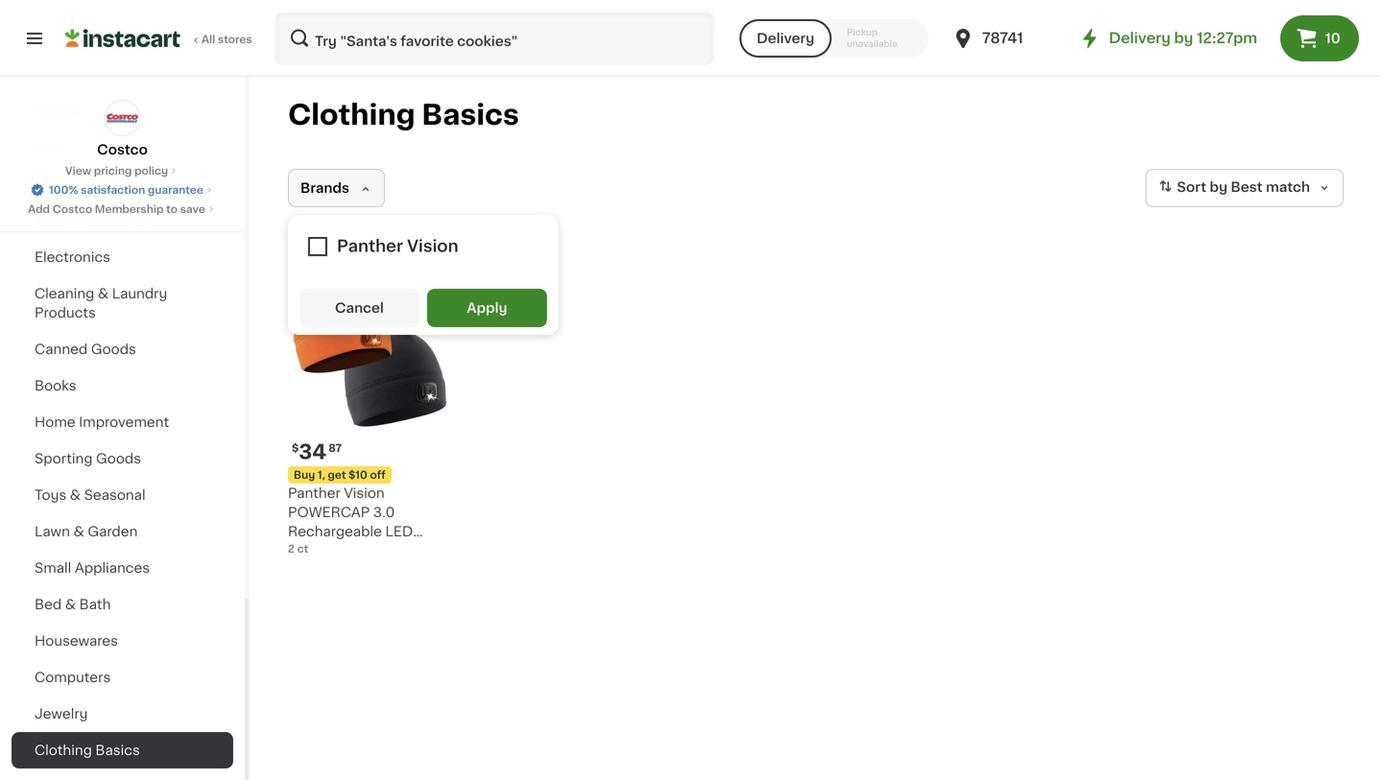Task type: describe. For each thing, give the bounding box(es) containing it.
2-
[[396, 544, 410, 558]]

home improvement link
[[12, 404, 233, 441]]

small
[[35, 561, 71, 575]]

1,
[[318, 470, 325, 480]]

garden
[[88, 525, 138, 538]]

canned goods link
[[12, 331, 233, 368]]

lawn
[[35, 525, 70, 538]]

goods for canned goods
[[91, 343, 136, 356]]

10 button
[[1280, 15, 1359, 61]]

delivery by 12:27pm
[[1109, 31, 1257, 45]]

0 horizontal spatial clothing
[[35, 744, 92, 757]]

computers link
[[12, 659, 233, 696]]

office products
[[35, 68, 142, 82]]

canned goods
[[35, 343, 136, 356]]

service type group
[[739, 19, 928, 58]]

34
[[299, 442, 327, 462]]

small appliances link
[[12, 550, 233, 586]]

delivery for delivery
[[757, 32, 814, 45]]

cleaning & laundry products
[[35, 287, 167, 320]]

$10
[[349, 470, 367, 480]]

0 vertical spatial clothing basics
[[288, 101, 519, 129]]

pets
[[35, 141, 65, 155]]

12:27pm
[[1197, 31, 1257, 45]]

$
[[292, 443, 299, 453]]

beanie,
[[343, 544, 393, 558]]

satisfaction
[[81, 185, 145, 195]]

delivery for delivery by 12:27pm
[[1109, 31, 1171, 45]]

lawn & garden
[[35, 525, 138, 538]]

office products link
[[12, 57, 233, 93]]

& for toys
[[70, 489, 81, 502]]

78741
[[982, 31, 1023, 45]]

buy 1, get $10 off
[[294, 470, 386, 480]]

lawn & garden link
[[12, 513, 233, 550]]

products inside cleaning & laundry products
[[35, 306, 96, 320]]

3.0
[[373, 506, 395, 519]]

1 horizontal spatial clothing
[[288, 101, 415, 129]]

policy
[[134, 166, 168, 176]]

housewares
[[35, 634, 118, 648]]

pack
[[410, 544, 443, 558]]

toys
[[35, 489, 66, 502]]

lighted
[[288, 544, 339, 558]]

buy
[[294, 470, 315, 480]]

auto accessories link
[[12, 203, 233, 239]]

toys & seasonal link
[[12, 477, 233, 513]]

apply button
[[427, 289, 547, 327]]

best
[[1231, 181, 1263, 194]]

view
[[65, 166, 91, 176]]

Best match Sort by field
[[1145, 169, 1344, 207]]

get
[[328, 470, 346, 480]]

appliances
[[75, 561, 150, 575]]

led
[[385, 525, 413, 538]]

& for lawn
[[73, 525, 84, 538]]

computers
[[35, 671, 111, 684]]

apply
[[467, 301, 507, 315]]

cancel button
[[299, 289, 419, 327]]

10
[[1325, 32, 1340, 45]]

stores
[[218, 34, 252, 45]]

costco link
[[97, 100, 148, 159]]

cleaning & laundry products link
[[12, 275, 233, 331]]

cleaning
[[35, 287, 94, 300]]

delivery button
[[739, 19, 832, 58]]

books link
[[12, 368, 233, 404]]

rechargeable
[[288, 525, 382, 538]]

add for add
[[408, 285, 436, 298]]

cancel
[[335, 301, 384, 315]]

save
[[180, 204, 205, 215]]

home
[[35, 416, 75, 429]]

breakfast link
[[12, 166, 233, 203]]

brands
[[300, 181, 349, 195]]

clothing basics link
[[12, 732, 233, 769]]

brands button
[[288, 169, 385, 207]]

pets link
[[12, 130, 233, 166]]

office
[[35, 68, 77, 82]]

$ 34 87
[[292, 442, 342, 462]]

view pricing policy link
[[65, 163, 180, 179]]

0 horizontal spatial clothing basics
[[35, 744, 140, 757]]

view pricing policy
[[65, 166, 168, 176]]

bed
[[35, 598, 62, 611]]

toys & seasonal
[[35, 489, 145, 502]]

babies link
[[12, 93, 233, 130]]

improvement
[[79, 416, 169, 429]]

by for sort
[[1210, 181, 1227, 194]]

sort
[[1177, 181, 1206, 194]]

all stores
[[202, 34, 252, 45]]



Task type: locate. For each thing, give the bounding box(es) containing it.
breakfast
[[35, 178, 99, 191]]

1 horizontal spatial basics
[[422, 101, 519, 129]]

bed & bath
[[35, 598, 111, 611]]

laundry
[[112, 287, 167, 300]]

1 horizontal spatial add
[[408, 285, 436, 298]]

& right toys
[[70, 489, 81, 502]]

0 vertical spatial basics
[[422, 101, 519, 129]]

clothing down jewelry
[[35, 744, 92, 757]]

0 horizontal spatial add
[[28, 204, 50, 215]]

basics down "jewelry" link
[[95, 744, 140, 757]]

jewelry
[[35, 707, 88, 721]]

electronics
[[35, 250, 110, 264]]

0 vertical spatial clothing
[[288, 101, 415, 129]]

1 vertical spatial clothing
[[35, 744, 92, 757]]

1 vertical spatial costco
[[53, 204, 92, 215]]

0 vertical spatial costco
[[97, 143, 148, 156]]

to
[[166, 204, 178, 215]]

panther
[[288, 487, 341, 500]]

home improvement
[[35, 416, 169, 429]]

product group
[[288, 269, 451, 558]]

clothing basics
[[288, 101, 519, 129], [35, 744, 140, 757]]

add for add costco membership to save
[[28, 204, 50, 215]]

add costco membership to save
[[28, 204, 205, 215]]

auto accessories
[[35, 214, 153, 227]]

&
[[98, 287, 109, 300], [70, 489, 81, 502], [73, 525, 84, 538], [65, 598, 76, 611]]

1 vertical spatial by
[[1210, 181, 1227, 194]]

housewares link
[[12, 623, 233, 659]]

small appliances
[[35, 561, 150, 575]]

sporting goods
[[35, 452, 141, 465]]

by
[[1174, 31, 1193, 45], [1210, 181, 1227, 194]]

sort by
[[1177, 181, 1227, 194]]

goods down home improvement link
[[96, 452, 141, 465]]

vision
[[344, 487, 385, 500]]

costco down the 100%
[[53, 204, 92, 215]]

by for delivery
[[1174, 31, 1193, 45]]

None search field
[[274, 12, 714, 65]]

powercap
[[288, 506, 370, 519]]

by inside field
[[1210, 181, 1227, 194]]

add inside button
[[408, 285, 436, 298]]

products up babies link
[[80, 68, 142, 82]]

Search field
[[276, 13, 712, 63]]

by left 12:27pm
[[1174, 31, 1193, 45]]

match
[[1266, 181, 1310, 194]]

0 vertical spatial goods
[[91, 343, 136, 356]]

membership
[[95, 204, 164, 215]]

100%
[[49, 185, 78, 195]]

& right bed
[[65, 598, 76, 611]]

guarantee
[[148, 185, 203, 195]]

1 horizontal spatial clothing basics
[[288, 101, 519, 129]]

1 vertical spatial basics
[[95, 744, 140, 757]]

0 horizontal spatial costco
[[53, 204, 92, 215]]

& right lawn
[[73, 525, 84, 538]]

delivery inside "delivery by 12:27pm" 'link'
[[1109, 31, 1171, 45]]

by inside 'link'
[[1174, 31, 1193, 45]]

goods for sporting goods
[[96, 452, 141, 465]]

products down cleaning
[[35, 306, 96, 320]]

& left laundry
[[98, 287, 109, 300]]

1 horizontal spatial delivery
[[1109, 31, 1171, 45]]

1 vertical spatial clothing basics
[[35, 744, 140, 757]]

auto
[[35, 214, 66, 227]]

& for cleaning
[[98, 287, 109, 300]]

78741 button
[[951, 12, 1067, 65]]

accessories
[[70, 214, 153, 227]]

panther vision powercap 3.0 rechargeable led lighted beanie, 2-pack
[[288, 487, 443, 558]]

bath
[[79, 598, 111, 611]]

0 horizontal spatial delivery
[[757, 32, 814, 45]]

0 vertical spatial add
[[28, 204, 50, 215]]

1 horizontal spatial costco
[[97, 143, 148, 156]]

jewelry link
[[12, 696, 233, 732]]

sporting goods link
[[12, 441, 233, 477]]

sporting
[[35, 452, 93, 465]]

by right sort
[[1210, 181, 1227, 194]]

best match
[[1231, 181, 1310, 194]]

goods up books link
[[91, 343, 136, 356]]

costco logo image
[[104, 100, 141, 136]]

clothing up "brands" dropdown button
[[288, 101, 415, 129]]

100% satisfaction guarantee button
[[30, 179, 215, 198]]

goods inside sporting goods link
[[96, 452, 141, 465]]

goods inside canned goods link
[[91, 343, 136, 356]]

costco
[[97, 143, 148, 156], [53, 204, 92, 215]]

1 vertical spatial products
[[35, 306, 96, 320]]

off
[[370, 470, 386, 480]]

ct
[[297, 544, 308, 554]]

add
[[28, 204, 50, 215], [408, 285, 436, 298]]

delivery inside delivery button
[[757, 32, 814, 45]]

add button
[[371, 274, 445, 309]]

87
[[328, 443, 342, 453]]

basics
[[422, 101, 519, 129], [95, 744, 140, 757]]

0 horizontal spatial by
[[1174, 31, 1193, 45]]

& inside cleaning & laundry products
[[98, 287, 109, 300]]

seasonal
[[84, 489, 145, 502]]

basics down search field
[[422, 101, 519, 129]]

0 vertical spatial products
[[80, 68, 142, 82]]

delivery by 12:27pm link
[[1078, 27, 1257, 50]]

& for bed
[[65, 598, 76, 611]]

1 vertical spatial goods
[[96, 452, 141, 465]]

delivery
[[1109, 31, 1171, 45], [757, 32, 814, 45]]

books
[[35, 379, 76, 393]]

costco up view pricing policy link
[[97, 143, 148, 156]]

0 horizontal spatial basics
[[95, 744, 140, 757]]

instacart logo image
[[65, 27, 180, 50]]

all
[[202, 34, 215, 45]]

babies
[[35, 105, 81, 118]]

1 vertical spatial add
[[408, 285, 436, 298]]

0 vertical spatial by
[[1174, 31, 1193, 45]]

bed & bath link
[[12, 586, 233, 623]]

clothing
[[288, 101, 415, 129], [35, 744, 92, 757]]

1 horizontal spatial by
[[1210, 181, 1227, 194]]

2
[[288, 544, 295, 554]]

100% satisfaction guarantee
[[49, 185, 203, 195]]

products
[[80, 68, 142, 82], [35, 306, 96, 320]]

all stores link
[[65, 12, 253, 65]]

goods
[[91, 343, 136, 356], [96, 452, 141, 465]]

2 ct
[[288, 544, 308, 554]]



Task type: vqa. For each thing, say whether or not it's contained in the screenshot.
Electronics at the top left of the page
yes



